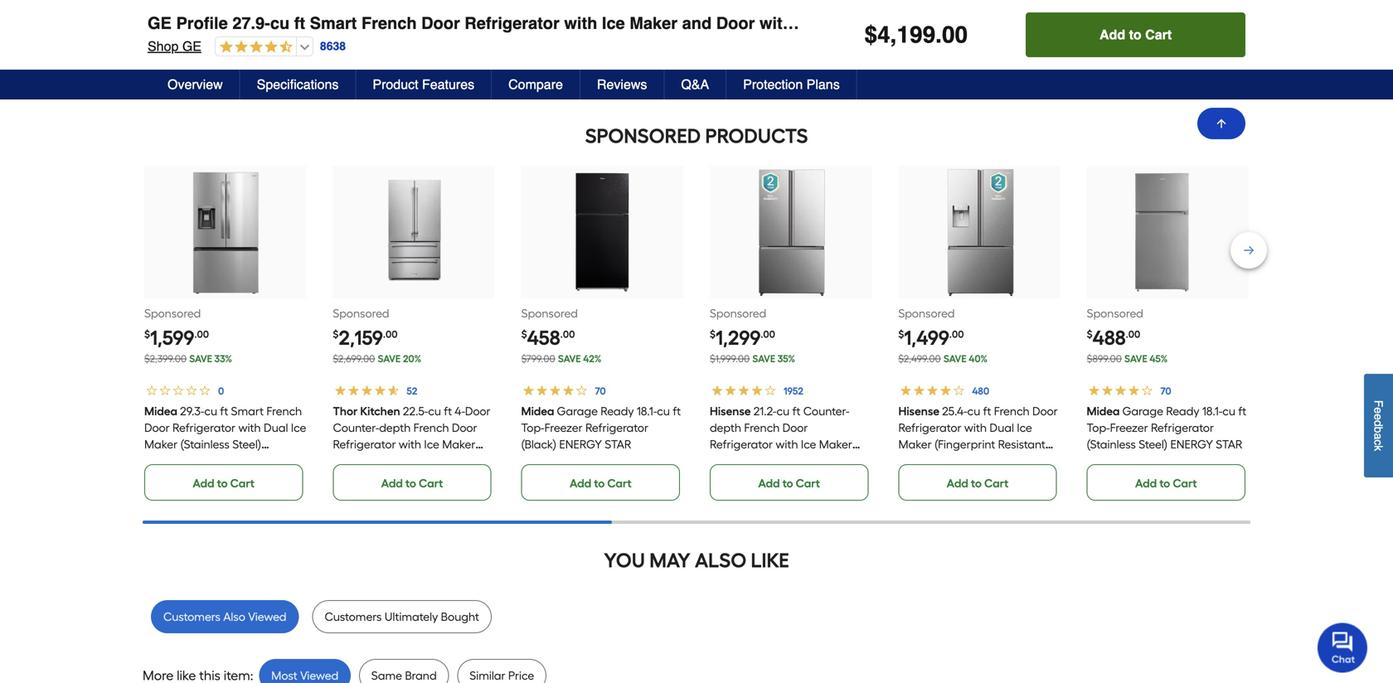Task type: locate. For each thing, give the bounding box(es) containing it.
refrigerator down 29.3-
[[173, 421, 236, 435]]

(fingerprint-
[[856, 14, 954, 33]]

midea
[[144, 405, 177, 419], [522, 405, 555, 419], [1087, 405, 1120, 419]]

18.1- inside garage ready 18.1-cu ft top-freezer refrigerator (stainless steel) energy star
[[1203, 405, 1223, 419]]

25.4-cu ft french door refrigerator with dual ice maker (fingerprint resistant stainless steel) energy star
[[899, 405, 1058, 468]]

sponsored up 1,499
[[899, 307, 955, 321]]

cart inside "button"
[[1146, 27, 1172, 42]]

more
[[192, 32, 219, 45]]

2 midea from the left
[[522, 405, 555, 419]]

to inside 1,599 "list item"
[[217, 477, 228, 491]]

add for 488
[[1136, 477, 1157, 491]]

plans
[[310, 32, 339, 45], [807, 77, 840, 92]]

.00 inside $ 1,599 .00
[[194, 329, 209, 341]]

1 vertical spatial viewed
[[300, 669, 339, 683]]

add to cart link inside 2,159 list item
[[333, 465, 492, 501]]

$ up $2,399.00
[[144, 329, 150, 341]]

0 horizontal spatial 18.1-
[[637, 405, 657, 419]]

1 horizontal spatial freezer
[[1111, 421, 1149, 435]]

compare button
[[492, 70, 581, 100]]

1 e from the top
[[1373, 407, 1386, 414]]

ready inside "garage ready 18.1-cu ft top-freezer refrigerator (black) energy star"
[[601, 405, 634, 419]]

midea inside 488 list item
[[1087, 405, 1120, 419]]

5 .00 from the left
[[950, 329, 964, 341]]

counter-
[[804, 405, 850, 419], [333, 421, 379, 435]]

0 horizontal spatial protection
[[255, 32, 307, 45]]

hisense inside 1,299 list item
[[710, 405, 751, 419]]

(black)
[[522, 438, 557, 452]]

0 horizontal spatial ready
[[601, 405, 634, 419]]

to inside 458 list item
[[594, 477, 605, 491]]

add to cart link down "garage ready 18.1-cu ft top-freezer refrigerator (black) energy star"
[[522, 465, 680, 501]]

hisense for 1,499
[[899, 405, 940, 419]]

same brand
[[371, 669, 437, 683]]

protection plans
[[744, 77, 840, 92]]

garage
[[557, 405, 598, 419], [1123, 405, 1164, 419]]

.00 up $2,699.00 save 20%
[[383, 329, 398, 341]]

0 horizontal spatial (stainless
[[180, 438, 230, 452]]

add to cart link down 29.3-
[[144, 465, 303, 501]]

1 horizontal spatial plans
[[807, 77, 840, 92]]

about
[[222, 32, 252, 45]]

add to cart link down 21.2-
[[710, 465, 869, 501]]

.00 for 488
[[1126, 329, 1141, 341]]

1 vertical spatial smart
[[231, 405, 264, 419]]

sponsored inside 458 list item
[[522, 307, 578, 321]]

$ 1,499 .00
[[899, 326, 964, 350]]

0 vertical spatial viewed
[[248, 610, 287, 624]]

2 ready from the left
[[1167, 405, 1200, 419]]

overview
[[168, 77, 223, 92]]

customers ultimately bought
[[325, 610, 479, 624]]

top- for 488
[[1087, 421, 1111, 435]]

add for 2,159
[[381, 477, 403, 491]]

1 vertical spatial plans
[[807, 77, 840, 92]]

ice
[[602, 14, 625, 33], [291, 421, 306, 435], [1017, 421, 1033, 435], [424, 438, 439, 452], [801, 438, 817, 452]]

2 freezer from the left
[[1111, 421, 1149, 435]]

f e e d b a c k button
[[1365, 374, 1394, 478]]

.00
[[194, 329, 209, 341], [383, 329, 398, 341], [561, 329, 575, 341], [761, 329, 776, 341], [950, 329, 964, 341], [1126, 329, 1141, 341]]

(fingerprint down 25.4-
[[935, 438, 996, 452]]

1 horizontal spatial resistant
[[998, 438, 1046, 452]]

add to cart for 2,159
[[381, 477, 443, 491]]

garage down 42%
[[557, 405, 598, 419]]

4 .00 from the left
[[761, 329, 776, 341]]

0 horizontal spatial hisense
[[710, 405, 751, 419]]

add to cart for 1,299
[[759, 477, 820, 491]]

ft inside 22.5-cu ft 4-door counter-depth french door refrigerator with ice maker (stainless steel) energy star
[[444, 405, 452, 419]]

1 horizontal spatial smart
[[310, 14, 357, 33]]

458
[[527, 326, 561, 350]]

0 vertical spatial ge
[[148, 14, 172, 33]]

$ inside the $ 1,499 .00
[[899, 329, 905, 341]]

$ 488 .00
[[1087, 326, 1141, 350]]

b
[[1373, 427, 1386, 433]]

add to cart link inside 488 list item
[[1087, 465, 1246, 501]]

save left 45%
[[1125, 353, 1148, 365]]

(stainless inside 22.5-cu ft 4-door counter-depth french door refrigerator with ice maker (stainless steel) energy star
[[333, 454, 382, 468]]

save left the 20%
[[378, 353, 401, 365]]

star inside the 29.3-cu ft smart french door refrigerator with dual ice maker (stainless steel) energy star
[[190, 454, 217, 468]]

add to cart link down garage ready 18.1-cu ft top-freezer refrigerator (stainless steel) energy star
[[1087, 465, 1246, 501]]

freezer
[[545, 421, 583, 435], [1111, 421, 1149, 435]]

1 customers from the left
[[163, 610, 221, 624]]

freezer up (black)
[[545, 421, 583, 435]]

freezer for 488
[[1111, 421, 1149, 435]]

1 add to cart link from the left
[[144, 465, 303, 501]]

protection up products
[[744, 77, 803, 92]]

1 & from the left
[[343, 32, 350, 45]]

viewed right the most
[[300, 669, 339, 683]]

0 horizontal spatial smart
[[231, 405, 264, 419]]

viewed up the most
[[248, 610, 287, 624]]

dual
[[264, 421, 288, 435], [990, 421, 1014, 435]]

5 add to cart link from the left
[[899, 465, 1057, 501]]

ultimately
[[385, 610, 438, 624]]

1,499 list item
[[899, 166, 1061, 501]]

steel) inside 22.5-cu ft 4-door counter-depth french door refrigerator with ice maker (stainless steel) energy star
[[385, 454, 414, 468]]

ice inside 21.2-cu ft counter- depth french door refrigerator with ice maker (fingerprint resistant stainless steel) energy star
[[801, 438, 817, 452]]

cart inside 458 list item
[[608, 477, 632, 491]]

2 garage from the left
[[1123, 405, 1164, 419]]

1 horizontal spatial (stainless
[[333, 454, 382, 468]]

2 .00 from the left
[[383, 329, 398, 341]]

1 vertical spatial counter-
[[333, 421, 379, 435]]

garage for 488
[[1123, 405, 1164, 419]]

compare
[[509, 77, 563, 92]]

cart for 1,299
[[796, 477, 820, 491]]

1 garage from the left
[[557, 405, 598, 419]]

0 vertical spatial plans
[[310, 32, 339, 45]]

star inside 21.2-cu ft counter- depth french door refrigerator with ice maker (fingerprint resistant stainless steel) energy star
[[787, 471, 814, 485]]

0 vertical spatial counter-
[[804, 405, 850, 419]]

1 horizontal spatial 18.1-
[[1203, 405, 1223, 419]]

0 horizontal spatial depth
[[379, 421, 411, 435]]

0 horizontal spatial stainless
[[824, 454, 870, 468]]

save left '40%'
[[944, 353, 967, 365]]

1 horizontal spatial counter-
[[804, 405, 850, 419]]

freezer down $899.00 save 45%
[[1111, 421, 1149, 435]]

add to cart for 458
[[570, 477, 632, 491]]

20%
[[403, 353, 422, 365]]

1 horizontal spatial garage
[[1123, 405, 1164, 419]]

sponsored inside 1,499 list item
[[899, 307, 955, 321]]

hisense left 25.4-
[[899, 405, 940, 419]]

1 save from the left
[[189, 353, 212, 365]]

(fingerprint down 21.2-
[[710, 454, 771, 468]]

midea inside 1,599 "list item"
[[144, 405, 177, 419]]

4 add to cart link from the left
[[710, 465, 869, 501]]

hisense left 21.2-
[[710, 405, 751, 419]]

overview button
[[151, 70, 240, 100]]

1 depth from the left
[[379, 421, 411, 435]]

add to cart inside 1,499 list item
[[947, 477, 1009, 491]]

energy inside "garage ready 18.1-cu ft top-freezer refrigerator (black) energy star"
[[560, 438, 602, 452]]

.00 inside the $ 1,499 .00
[[950, 329, 964, 341]]

1 vertical spatial (fingerprint
[[710, 454, 771, 468]]

6 .00 from the left
[[1126, 329, 1141, 341]]

top- down $899.00
[[1087, 421, 1111, 435]]

add to cart link
[[144, 465, 303, 501], [333, 465, 492, 501], [522, 465, 680, 501], [710, 465, 869, 501], [899, 465, 1057, 501], [1087, 465, 1246, 501]]

add to cart inside 458 list item
[[570, 477, 632, 491]]

top-
[[522, 421, 545, 435], [1087, 421, 1111, 435]]

0 horizontal spatial viewed
[[248, 610, 287, 624]]

stainless inside 25.4-cu ft french door refrigerator with dual ice maker (fingerprint resistant stainless steel) energy star
[[899, 454, 945, 468]]

29.3-
[[180, 405, 204, 419]]

(stainless inside the 29.3-cu ft smart french door refrigerator with dual ice maker (stainless steel) energy star
[[180, 438, 230, 452]]

maker inside the 29.3-cu ft smart french door refrigerator with dual ice maker (stainless steel) energy star
[[144, 438, 178, 452]]

add to cart link for 458
[[522, 465, 680, 501]]

smart
[[310, 14, 357, 33], [231, 405, 264, 419]]

refrigerator inside 25.4-cu ft french door refrigerator with dual ice maker (fingerprint resistant stainless steel) energy star
[[899, 421, 962, 435]]

2,159
[[339, 326, 383, 350]]

refrigerator inside 22.5-cu ft 4-door counter-depth french door refrigerator with ice maker (stainless steel) energy star
[[333, 438, 396, 452]]

french down 22.5-
[[414, 421, 449, 435]]

save left 42%
[[558, 353, 581, 365]]

0 horizontal spatial &
[[343, 32, 350, 45]]

sponsored up the $ 458 .00
[[522, 307, 578, 321]]

sponsored up $ 488 .00
[[1087, 307, 1144, 321]]

depth inside 22.5-cu ft 4-door counter-depth french door refrigerator with ice maker (stainless steel) energy star
[[379, 421, 411, 435]]

add to cart link inside 458 list item
[[522, 465, 680, 501]]

c
[[1373, 440, 1386, 446]]

$ up $2,699.00
[[333, 329, 339, 341]]

1 horizontal spatial stainless
[[899, 454, 945, 468]]

sponsored inside 1,599 "list item"
[[144, 307, 201, 321]]

save left "35%"
[[753, 353, 776, 365]]

top- up (black)
[[522, 421, 545, 435]]

0 vertical spatial protection
[[255, 32, 307, 45]]

refrigerator down 45%
[[1152, 421, 1215, 435]]

$ inside the $ 1,299 .00
[[710, 329, 716, 341]]

.00 up $799.00 save 42%
[[561, 329, 575, 341]]

add inside 1,299 list item
[[759, 477, 780, 491]]

$ for 1,299
[[710, 329, 716, 341]]

midea for 488
[[1087, 405, 1120, 419]]

3 midea from the left
[[1087, 405, 1120, 419]]

$ up '$799.00'
[[522, 329, 527, 341]]

3 add to cart link from the left
[[522, 465, 680, 501]]

e up b
[[1373, 414, 1386, 420]]

sponsored
[[585, 124, 701, 148], [144, 307, 201, 321], [333, 307, 390, 321], [522, 307, 578, 321], [710, 307, 767, 321], [899, 307, 955, 321], [1087, 307, 1144, 321]]

counter- down thor kitchen
[[333, 421, 379, 435]]

add to cart link inside 1,599 "list item"
[[144, 465, 303, 501]]

1 horizontal spatial midea
[[522, 405, 555, 419]]

.00 up $899.00 save 45%
[[1126, 329, 1141, 341]]

hisense 25.4-cu ft french door refrigerator with dual ice maker (fingerprint resistant stainless steel) energy star image
[[915, 168, 1045, 297]]

save left 33%
[[189, 353, 212, 365]]

chat invite button image
[[1318, 623, 1369, 673]]

to for 1,499
[[971, 477, 982, 491]]

2 horizontal spatial midea
[[1087, 405, 1120, 419]]

add to cart inside 2,159 list item
[[381, 477, 443, 491]]

2 horizontal spatial (stainless
[[1087, 438, 1137, 452]]

add to cart for 1,499
[[947, 477, 1009, 491]]

sponsored down reviews button
[[585, 124, 701, 148]]

1 vertical spatial resistant
[[774, 454, 821, 468]]

refrigerator down 42%
[[586, 421, 649, 435]]

same
[[371, 669, 402, 683]]

ft inside 25.4-cu ft french door refrigerator with dual ice maker (fingerprint resistant stainless steel) energy star
[[983, 405, 992, 419]]

1 dual from the left
[[264, 421, 288, 435]]

save inside 1,499 list item
[[944, 353, 967, 365]]

save inside 2,159 list item
[[378, 353, 401, 365]]

french up "product"
[[362, 14, 417, 33]]

protection
[[255, 32, 307, 45], [744, 77, 803, 92]]

refrigerator down thor kitchen
[[333, 438, 396, 452]]

freezer inside garage ready 18.1-cu ft top-freezer refrigerator (stainless steel) energy star
[[1111, 421, 1149, 435]]

1 hisense from the left
[[710, 405, 751, 419]]

0 vertical spatial (fingerprint
[[935, 438, 996, 452]]

star
[[1230, 14, 1274, 33], [605, 438, 632, 452], [1217, 438, 1243, 452], [190, 454, 217, 468], [462, 454, 489, 468], [1025, 454, 1051, 468], [787, 471, 814, 485]]

price
[[508, 669, 534, 683]]

$ up $1,999.00
[[710, 329, 716, 341]]

french down 21.2-
[[744, 421, 780, 435]]

ft inside the 29.3-cu ft smart french door refrigerator with dual ice maker (stainless steel) energy star
[[220, 405, 228, 419]]

ready
[[601, 405, 634, 419], [1167, 405, 1200, 419]]

2 18.1- from the left
[[1203, 405, 1223, 419]]

save for 458
[[558, 353, 581, 365]]

0 horizontal spatial freezer
[[545, 421, 583, 435]]

3 .00 from the left
[[561, 329, 575, 341]]

cart inside 1,299 list item
[[796, 477, 820, 491]]

3 save from the left
[[558, 353, 581, 365]]

1 horizontal spatial &
[[416, 32, 424, 45]]

plans down the within
[[807, 77, 840, 92]]

0 horizontal spatial customers
[[163, 610, 221, 624]]

ready for 488
[[1167, 405, 1200, 419]]

$ up $2,499.00
[[899, 329, 905, 341]]

$ up $899.00
[[1087, 329, 1093, 341]]

to for 2,159
[[406, 477, 416, 491]]

1 vertical spatial also
[[223, 610, 246, 624]]

save inside 488 list item
[[1125, 353, 1148, 365]]

top- inside "garage ready 18.1-cu ft top-freezer refrigerator (black) energy star"
[[522, 421, 545, 435]]

0 horizontal spatial (fingerprint
[[710, 454, 771, 468]]

midea for 458
[[522, 405, 555, 419]]

sponsored for 1,499
[[899, 307, 955, 321]]

resistant inside 25.4-cu ft french door refrigerator with dual ice maker (fingerprint resistant stainless steel) energy star
[[998, 438, 1046, 452]]

steel) inside 21.2-cu ft counter- depth french door refrigerator with ice maker (fingerprint resistant stainless steel) energy star
[[710, 471, 739, 485]]

add to cart inside 1,299 list item
[[759, 477, 820, 491]]

2 save from the left
[[378, 353, 401, 365]]

thor kitchen
[[333, 405, 400, 419]]

$ left . at right top
[[865, 22, 878, 48]]

0 horizontal spatial resistant
[[774, 454, 821, 468]]

1 vertical spatial protection
[[744, 77, 803, 92]]

1 horizontal spatial dual
[[990, 421, 1014, 435]]

resistant
[[998, 438, 1046, 452], [774, 454, 821, 468]]

1 vertical spatial ge
[[182, 39, 202, 54]]

4 save from the left
[[753, 353, 776, 365]]

counter- right 21.2-
[[804, 405, 850, 419]]

$ inside $ 488 .00
[[1087, 329, 1093, 341]]

sponsored up 2,159
[[333, 307, 390, 321]]

cart inside 488 list item
[[1173, 477, 1198, 491]]

with
[[564, 14, 598, 33], [238, 421, 261, 435], [965, 421, 987, 435], [399, 438, 421, 452], [776, 438, 799, 452]]

1 horizontal spatial depth
[[710, 421, 742, 435]]

2 dual from the left
[[990, 421, 1014, 435]]

& left view
[[343, 32, 350, 45]]

add to cart link for 1,599
[[144, 465, 303, 501]]

1 top- from the left
[[522, 421, 545, 435]]

cart inside 1,599 "list item"
[[230, 477, 255, 491]]

save inside 1,599 "list item"
[[189, 353, 212, 365]]

midea down $899.00
[[1087, 405, 1120, 419]]

french right 25.4-
[[994, 405, 1030, 419]]

cu inside garage ready 18.1-cu ft top-freezer refrigerator (stainless steel) energy star
[[1223, 405, 1236, 419]]

18.1- for 488
[[1203, 405, 1223, 419]]

add to cart link down 22.5-
[[333, 465, 492, 501]]

6 save from the left
[[1125, 353, 1148, 365]]

2 depth from the left
[[710, 421, 742, 435]]

.00 inside $ 488 .00
[[1126, 329, 1141, 341]]

refrigerator down 21.2-
[[710, 438, 773, 452]]

0 horizontal spatial garage
[[557, 405, 598, 419]]

cu inside 25.4-cu ft french door refrigerator with dual ice maker (fingerprint resistant stainless steel) energy star
[[968, 405, 981, 419]]

stainless
[[1028, 14, 1101, 33], [824, 454, 870, 468], [899, 454, 945, 468]]

depth down $1,999.00
[[710, 421, 742, 435]]

ge up shop
[[148, 14, 172, 33]]

18.1- inside "garage ready 18.1-cu ft top-freezer refrigerator (black) energy star"
[[637, 405, 657, 419]]

e up d
[[1373, 407, 1386, 414]]

depth inside 21.2-cu ft counter- depth french door refrigerator with ice maker (fingerprint resistant stainless steel) energy star
[[710, 421, 742, 435]]

1 horizontal spatial also
[[695, 549, 747, 573]]

1 horizontal spatial top-
[[1087, 421, 1111, 435]]

add to cart link inside 1,299 list item
[[710, 465, 869, 501]]

.00 up the $2,399.00 save 33%
[[194, 329, 209, 341]]

hisense for 1,299
[[710, 405, 751, 419]]

smart up 8638
[[310, 14, 357, 33]]

ready down 45%
[[1167, 405, 1200, 419]]

midea up (black)
[[522, 405, 555, 419]]

save inside 1,299 list item
[[753, 353, 776, 365]]

smart right 29.3-
[[231, 405, 264, 419]]

ready down 42%
[[601, 405, 634, 419]]

1,299 list item
[[710, 166, 872, 501]]

save for 1,299
[[753, 353, 776, 365]]

2 e from the top
[[1373, 414, 1386, 420]]

(fingerprint
[[935, 438, 996, 452], [710, 454, 771, 468]]

plans left view
[[310, 32, 339, 45]]

terms
[[382, 32, 413, 45]]

resistant
[[954, 14, 1024, 33]]

sponsored up 1,299
[[710, 307, 767, 321]]

steel)
[[1106, 14, 1151, 33], [233, 438, 261, 452], [1139, 438, 1168, 452], [385, 454, 414, 468], [947, 454, 976, 468], [710, 471, 739, 485]]

garage inside garage ready 18.1-cu ft top-freezer refrigerator (stainless steel) energy star
[[1123, 405, 1164, 419]]

to for 488
[[1160, 477, 1171, 491]]

0 horizontal spatial dual
[[264, 421, 288, 435]]

profile
[[176, 14, 228, 33]]

garage down $899.00 save 45%
[[1123, 405, 1164, 419]]

0 vertical spatial resistant
[[998, 438, 1046, 452]]

sponsored inside 1,299 list item
[[710, 307, 767, 321]]

ready for 458
[[601, 405, 634, 419]]

midea left 29.3-
[[144, 405, 177, 419]]

6 add to cart link from the left
[[1087, 465, 1246, 501]]

1 horizontal spatial ready
[[1167, 405, 1200, 419]]

protection right the about
[[255, 32, 307, 45]]

add for 1,599
[[193, 477, 214, 491]]

ge profile 27.9-cu ft smart french door refrigerator with ice maker and door within door (fingerprint-resistant stainless steel) energy star
[[148, 14, 1274, 33]]

1 18.1- from the left
[[637, 405, 657, 419]]

18.1- for 458
[[637, 405, 657, 419]]

depth down kitchen
[[379, 421, 411, 435]]

1 horizontal spatial (fingerprint
[[935, 438, 996, 452]]

2 top- from the left
[[1087, 421, 1111, 435]]

french inside the 29.3-cu ft smart french door refrigerator with dual ice maker (stainless steel) energy star
[[267, 405, 302, 419]]

$ for 1,599
[[144, 329, 150, 341]]

ice inside 25.4-cu ft french door refrigerator with dual ice maker (fingerprint resistant stainless steel) energy star
[[1017, 421, 1033, 435]]

save for 1,599
[[189, 353, 212, 365]]

0 horizontal spatial counter-
[[333, 421, 379, 435]]

(fingerprint inside 21.2-cu ft counter- depth french door refrigerator with ice maker (fingerprint resistant stainless steel) energy star
[[710, 454, 771, 468]]

1 .00 from the left
[[194, 329, 209, 341]]

$ for 2,159
[[333, 329, 339, 341]]

$ 1,299 .00
[[710, 326, 776, 350]]

add inside 1,499 list item
[[947, 477, 969, 491]]

add to cart link for 1,499
[[899, 465, 1057, 501]]

& right terms
[[416, 32, 424, 45]]

.00 for 1,499
[[950, 329, 964, 341]]

1 horizontal spatial customers
[[325, 610, 382, 624]]

add inside 488 list item
[[1136, 477, 1157, 491]]

to
[[1130, 27, 1142, 42], [217, 477, 228, 491], [406, 477, 416, 491], [594, 477, 605, 491], [783, 477, 794, 491], [971, 477, 982, 491], [1160, 477, 1171, 491]]

french left thor
[[267, 405, 302, 419]]

cart inside 2,159 list item
[[419, 477, 443, 491]]

2 hisense from the left
[[899, 405, 940, 419]]

2 add to cart link from the left
[[333, 465, 492, 501]]

.00 inside the $ 458 .00
[[561, 329, 575, 341]]

1 midea from the left
[[144, 405, 177, 419]]

cart
[[1146, 27, 1172, 42], [230, 477, 255, 491], [419, 477, 443, 491], [608, 477, 632, 491], [796, 477, 820, 491], [985, 477, 1009, 491], [1173, 477, 1198, 491]]

resistant inside 21.2-cu ft counter- depth french door refrigerator with ice maker (fingerprint resistant stainless steel) energy star
[[774, 454, 821, 468]]

ge down profile
[[182, 39, 202, 54]]

0 horizontal spatial midea
[[144, 405, 177, 419]]

5 save from the left
[[944, 353, 967, 365]]

refrigerator down 25.4-
[[899, 421, 962, 435]]

1 freezer from the left
[[545, 421, 583, 435]]

may
[[650, 549, 691, 573]]

0 horizontal spatial ge
[[148, 14, 172, 33]]

0 vertical spatial also
[[695, 549, 747, 573]]

1 ready from the left
[[601, 405, 634, 419]]

shop
[[148, 39, 179, 54]]

1 horizontal spatial protection
[[744, 77, 803, 92]]

.00 up the $1,999.00 save 35%
[[761, 329, 776, 341]]

add to cart link down 25.4-
[[899, 465, 1057, 501]]

add to cart
[[1100, 27, 1172, 42], [193, 477, 255, 491], [381, 477, 443, 491], [570, 477, 632, 491], [759, 477, 820, 491], [947, 477, 1009, 491], [1136, 477, 1198, 491]]

french
[[362, 14, 417, 33], [267, 405, 302, 419], [994, 405, 1030, 419], [414, 421, 449, 435], [744, 421, 780, 435]]

2 customers from the left
[[325, 610, 382, 624]]

sponsored up 1,599 on the left of page
[[144, 307, 201, 321]]

.00 up $2,499.00 save 40%
[[950, 329, 964, 341]]

0 horizontal spatial top-
[[522, 421, 545, 435]]

energy inside 22.5-cu ft 4-door counter-depth french door refrigerator with ice maker (stainless steel) energy star
[[417, 454, 459, 468]]

1 horizontal spatial hisense
[[899, 405, 940, 419]]

sponsored products
[[585, 124, 808, 148]]

ready inside garage ready 18.1-cu ft top-freezer refrigerator (stainless steel) energy star
[[1167, 405, 1200, 419]]

viewed
[[248, 610, 287, 624], [300, 669, 339, 683]]

counter- inside 22.5-cu ft 4-door counter-depth french door refrigerator with ice maker (stainless steel) energy star
[[333, 421, 379, 435]]



Task type: vqa. For each thing, say whether or not it's contained in the screenshot.


Task type: describe. For each thing, give the bounding box(es) containing it.
star inside garage ready 18.1-cu ft top-freezer refrigerator (stainless steel) energy star
[[1217, 438, 1243, 452]]

ice inside 22.5-cu ft 4-door counter-depth french door refrigerator with ice maker (stainless steel) energy star
[[424, 438, 439, 452]]

star inside 25.4-cu ft french door refrigerator with dual ice maker (fingerprint resistant stainless steel) energy star
[[1025, 454, 1051, 468]]

refrigerator inside the 29.3-cu ft smart french door refrigerator with dual ice maker (stainless steel) energy star
[[173, 421, 236, 435]]

(fingerprint inside 25.4-cu ft french door refrigerator with dual ice maker (fingerprint resistant stainless steel) energy star
[[935, 438, 996, 452]]

save for 2,159
[[378, 353, 401, 365]]

$1,999.00
[[710, 353, 750, 365]]

2 horizontal spatial stainless
[[1028, 14, 1101, 33]]

refrigerator up compare at the left
[[465, 14, 560, 33]]

$ for 488
[[1087, 329, 1093, 341]]

star inside "garage ready 18.1-cu ft top-freezer refrigerator (black) energy star"
[[605, 438, 632, 452]]

$799.00
[[522, 353, 556, 365]]

refrigerator inside garage ready 18.1-cu ft top-freezer refrigerator (stainless steel) energy star
[[1152, 421, 1215, 435]]

4.5 stars image
[[216, 40, 293, 55]]

40%
[[969, 353, 988, 365]]

arrow up image
[[1215, 117, 1229, 130]]

save for 488
[[1125, 353, 1148, 365]]

21.2-
[[754, 405, 777, 419]]

add to cart link for 1,299
[[710, 465, 869, 501]]

22.5-
[[403, 405, 428, 419]]

most viewed
[[272, 669, 339, 683]]

1,299
[[716, 326, 761, 350]]

add for 458
[[570, 477, 592, 491]]

0 horizontal spatial also
[[223, 610, 246, 624]]

sponsored for 1,599
[[144, 307, 201, 321]]

within
[[760, 14, 808, 33]]

with inside 22.5-cu ft 4-door counter-depth french door refrigerator with ice maker (stainless steel) energy star
[[399, 438, 421, 452]]

cu inside 21.2-cu ft counter- depth french door refrigerator with ice maker (fingerprint resistant stainless steel) energy star
[[777, 405, 790, 419]]

.
[[936, 22, 942, 48]]

thor kitchen 22.5-cu ft 4-door counter-depth french door refrigerator with ice maker (stainless steel) energy star image
[[349, 168, 479, 297]]

$ 1,599 .00
[[144, 326, 209, 350]]

save for 1,499
[[944, 353, 967, 365]]

top- for 458
[[522, 421, 545, 435]]

1 horizontal spatial ge
[[182, 39, 202, 54]]

maker inside 22.5-cu ft 4-door counter-depth french door refrigerator with ice maker (stainless steel) energy star
[[442, 438, 476, 452]]

with inside 21.2-cu ft counter- depth french door refrigerator with ice maker (fingerprint resistant stainless steel) energy star
[[776, 438, 799, 452]]

$2,699.00 save 20%
[[333, 353, 422, 365]]

1,499
[[905, 326, 950, 350]]

00
[[942, 22, 968, 48]]

add for 1,299
[[759, 477, 780, 491]]

458 list item
[[522, 166, 684, 501]]

conditions
[[427, 32, 482, 45]]

learn more about protection plans & view terms & conditions link
[[159, 30, 482, 47]]

$899.00
[[1087, 353, 1122, 365]]

refrigerator inside "garage ready 18.1-cu ft top-freezer refrigerator (black) energy star"
[[586, 421, 649, 435]]

4-
[[455, 405, 465, 419]]

reviews
[[597, 77, 647, 92]]

.00 for 458
[[561, 329, 575, 341]]

27.9-
[[232, 14, 270, 33]]

cart for 1,599
[[230, 477, 255, 491]]

french inside 21.2-cu ft counter- depth french door refrigerator with ice maker (fingerprint resistant stainless steel) energy star
[[744, 421, 780, 435]]

cu inside the 29.3-cu ft smart french door refrigerator with dual ice maker (stainless steel) energy star
[[204, 405, 217, 419]]

brand
[[405, 669, 437, 683]]

ft inside "garage ready 18.1-cu ft top-freezer refrigerator (black) energy star"
[[673, 405, 681, 419]]

steel) inside the 29.3-cu ft smart french door refrigerator with dual ice maker (stainless steel) energy star
[[233, 438, 261, 452]]

protection inside protection plans button
[[744, 77, 803, 92]]

energy inside 25.4-cu ft french door refrigerator with dual ice maker (fingerprint resistant stainless steel) energy star
[[979, 454, 1022, 468]]

similar
[[470, 669, 506, 683]]

protection plans button
[[727, 70, 858, 100]]

to for 1,599
[[217, 477, 228, 491]]

f
[[1373, 400, 1386, 407]]

midea garage ready 18.1-cu ft top-freezer refrigerator (black) energy star image
[[538, 168, 667, 297]]

21.2-cu ft counter- depth french door refrigerator with ice maker (fingerprint resistant stainless steel) energy star
[[710, 405, 870, 485]]

specifications
[[257, 77, 339, 92]]

ice inside the 29.3-cu ft smart french door refrigerator with dual ice maker (stainless steel) energy star
[[291, 421, 306, 435]]

protection inside learn more about protection plans & view terms & conditions link
[[255, 32, 307, 45]]

$2,399.00
[[144, 353, 187, 365]]

488 list item
[[1087, 166, 1249, 501]]

0 horizontal spatial plans
[[310, 32, 339, 45]]

(stainless inside garage ready 18.1-cu ft top-freezer refrigerator (stainless steel) energy star
[[1087, 438, 1137, 452]]

cu inside "garage ready 18.1-cu ft top-freezer refrigerator (black) energy star"
[[657, 405, 670, 419]]

specifications button
[[240, 70, 356, 100]]

garage for 458
[[557, 405, 598, 419]]

star inside 22.5-cu ft 4-door counter-depth french door refrigerator with ice maker (stainless steel) energy star
[[462, 454, 489, 468]]

.00 for 1,299
[[761, 329, 776, 341]]

d
[[1373, 420, 1386, 427]]

cart for 458
[[608, 477, 632, 491]]

you
[[604, 549, 645, 573]]

add to cart for 1,599
[[193, 477, 255, 491]]

.00 for 2,159
[[383, 329, 398, 341]]

add for 1,499
[[947, 477, 969, 491]]

product features button
[[356, 70, 492, 100]]

products
[[706, 124, 808, 148]]

sponsored for 2,159
[[333, 307, 390, 321]]

steel) inside garage ready 18.1-cu ft top-freezer refrigerator (stainless steel) energy star
[[1139, 438, 1168, 452]]

$ for 458
[[522, 329, 527, 341]]

45%
[[1150, 353, 1168, 365]]

maker inside 21.2-cu ft counter- depth french door refrigerator with ice maker (fingerprint resistant stainless steel) energy star
[[819, 438, 853, 452]]

$2,499.00
[[899, 353, 941, 365]]

energy inside 21.2-cu ft counter- depth french door refrigerator with ice maker (fingerprint resistant stainless steel) energy star
[[742, 471, 785, 485]]

8638
[[320, 40, 346, 53]]

add to cart link for 488
[[1087, 465, 1246, 501]]

to for 458
[[594, 477, 605, 491]]

$ for 1,499
[[899, 329, 905, 341]]

features
[[422, 77, 475, 92]]

product
[[373, 77, 419, 92]]

midea garage ready 18.1-cu ft top-freezer refrigerator (stainless steel) energy star image
[[1104, 168, 1233, 297]]

kitchen
[[360, 405, 400, 419]]

bought
[[441, 610, 479, 624]]

product features
[[373, 77, 475, 92]]

reviews button
[[581, 70, 665, 100]]

french inside 22.5-cu ft 4-door counter-depth french door refrigerator with ice maker (stainless steel) energy star
[[414, 421, 449, 435]]

midea 29.3-cu ft smart french door refrigerator with dual ice maker (stainless steel) energy star image
[[161, 168, 290, 297]]

learn more about protection plans & view terms & conditions
[[159, 32, 482, 45]]

customers for customers ultimately bought
[[325, 610, 382, 624]]

f e e d b a c k
[[1373, 400, 1386, 451]]

learn
[[159, 32, 189, 45]]

add to cart link for 2,159
[[333, 465, 492, 501]]

$899.00 save 45%
[[1087, 353, 1168, 365]]

ft inside garage ready 18.1-cu ft top-freezer refrigerator (stainless steel) energy star
[[1239, 405, 1247, 419]]

0 vertical spatial smart
[[310, 14, 357, 33]]

22.5-cu ft 4-door counter-depth french door refrigerator with ice maker (stainless steel) energy star
[[333, 405, 491, 468]]

.00 for 1,599
[[194, 329, 209, 341]]

thor
[[333, 405, 358, 419]]

cart for 2,159
[[419, 477, 443, 491]]

add to cart inside "button"
[[1100, 27, 1172, 42]]

1,599 list item
[[144, 166, 306, 501]]

french inside 25.4-cu ft french door refrigerator with dual ice maker (fingerprint resistant stainless steel) energy star
[[994, 405, 1030, 419]]

$ 2,159 .00
[[333, 326, 398, 350]]

sponsored for 1,299
[[710, 307, 767, 321]]

$2,699.00
[[333, 353, 375, 365]]

midea for 1,599
[[144, 405, 177, 419]]

door inside the 29.3-cu ft smart french door refrigerator with dual ice maker (stainless steel) energy star
[[144, 421, 170, 435]]

k
[[1373, 446, 1386, 451]]

to for 1,299
[[783, 477, 794, 491]]

maker inside 25.4-cu ft french door refrigerator with dual ice maker (fingerprint resistant stainless steel) energy star
[[899, 438, 932, 452]]

q&a button
[[665, 70, 727, 100]]

view
[[354, 32, 379, 45]]

29.3-cu ft smart french door refrigerator with dual ice maker (stainless steel) energy star
[[144, 405, 306, 468]]

with inside the 29.3-cu ft smart french door refrigerator with dual ice maker (stainless steel) energy star
[[238, 421, 261, 435]]

counter- inside 21.2-cu ft counter- depth french door refrigerator with ice maker (fingerprint resistant stainless steel) energy star
[[804, 405, 850, 419]]

and
[[682, 14, 712, 33]]

dual inside 25.4-cu ft french door refrigerator with dual ice maker (fingerprint resistant stainless steel) energy star
[[990, 421, 1014, 435]]

energy inside the 29.3-cu ft smart french door refrigerator with dual ice maker (stainless steel) energy star
[[144, 454, 187, 468]]

add inside add to cart "button"
[[1100, 27, 1126, 42]]

q&a
[[681, 77, 709, 92]]

35%
[[778, 353, 796, 365]]

shop ge
[[148, 39, 202, 54]]

door inside 25.4-cu ft french door refrigerator with dual ice maker (fingerprint resistant stainless steel) energy star
[[1033, 405, 1058, 419]]

488
[[1093, 326, 1126, 350]]

33%
[[215, 353, 232, 365]]

dual inside the 29.3-cu ft smart french door refrigerator with dual ice maker (stainless steel) energy star
[[264, 421, 288, 435]]

smart inside the 29.3-cu ft smart french door refrigerator with dual ice maker (stainless steel) energy star
[[231, 405, 264, 419]]

$ 458 .00
[[522, 326, 575, 350]]

$ 4,199 . 00
[[865, 22, 968, 48]]

like
[[751, 549, 790, 573]]

hisense 21.2-cu ft counter-depth french door refrigerator with ice maker (fingerprint resistant stainless steel) energy star image
[[726, 168, 856, 297]]

customers also viewed
[[163, 610, 287, 624]]

add to cart button
[[1026, 12, 1246, 57]]

2,159 list item
[[333, 166, 495, 501]]

plans inside button
[[807, 77, 840, 92]]

$799.00 save 42%
[[522, 353, 602, 365]]

sponsored for 458
[[522, 307, 578, 321]]

refrigerator inside 21.2-cu ft counter- depth french door refrigerator with ice maker (fingerprint resistant stainless steel) energy star
[[710, 438, 773, 452]]

25.4-
[[942, 405, 968, 419]]

add to cart for 488
[[1136, 477, 1198, 491]]

sponsored inside southdeep products heading
[[585, 124, 701, 148]]

freezer for 458
[[545, 421, 583, 435]]

4,199
[[878, 22, 936, 48]]

to inside "button"
[[1130, 27, 1142, 42]]

you may also like
[[604, 549, 790, 573]]

$1,999.00 save 35%
[[710, 353, 796, 365]]

customers for customers also viewed
[[163, 610, 221, 624]]

2 & from the left
[[416, 32, 424, 45]]

similar price
[[470, 669, 534, 683]]

cart for 1,499
[[985, 477, 1009, 491]]

stainless inside 21.2-cu ft counter- depth french door refrigerator with ice maker (fingerprint resistant stainless steel) energy star
[[824, 454, 870, 468]]

steel) inside 25.4-cu ft french door refrigerator with dual ice maker (fingerprint resistant stainless steel) energy star
[[947, 454, 976, 468]]

garage ready 18.1-cu ft top-freezer refrigerator (black) energy star
[[522, 405, 681, 452]]

with inside 25.4-cu ft french door refrigerator with dual ice maker (fingerprint resistant stainless steel) energy star
[[965, 421, 987, 435]]

ft inside 21.2-cu ft counter- depth french door refrigerator with ice maker (fingerprint resistant stainless steel) energy star
[[793, 405, 801, 419]]

southdeep products heading
[[143, 120, 1251, 153]]

energy inside garage ready 18.1-cu ft top-freezer refrigerator (stainless steel) energy star
[[1171, 438, 1214, 452]]

door inside 21.2-cu ft counter- depth french door refrigerator with ice maker (fingerprint resistant stainless steel) energy star
[[783, 421, 808, 435]]

sponsored for 488
[[1087, 307, 1144, 321]]

1 horizontal spatial viewed
[[300, 669, 339, 683]]

cart for 488
[[1173, 477, 1198, 491]]

cu inside 22.5-cu ft 4-door counter-depth french door refrigerator with ice maker (stainless steel) energy star
[[428, 405, 441, 419]]

a
[[1373, 433, 1386, 440]]



